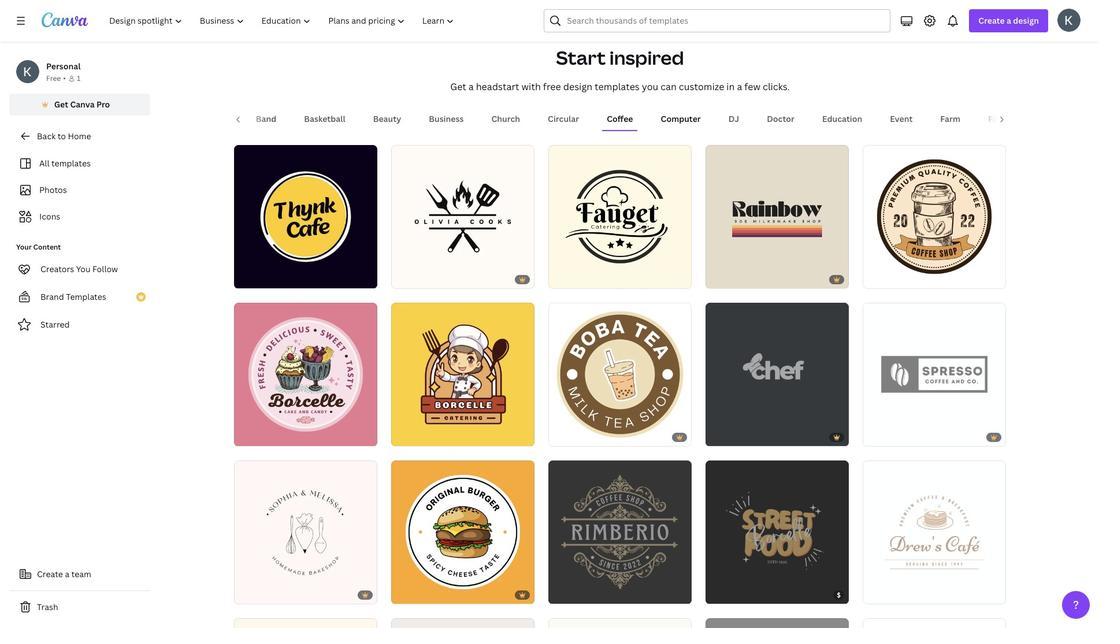 Task type: locate. For each thing, give the bounding box(es) containing it.
free
[[46, 73, 61, 83]]

computer button
[[657, 108, 706, 130]]

create inside dropdown button
[[979, 15, 1005, 26]]

all templates
[[39, 158, 91, 169]]

0 horizontal spatial design
[[564, 80, 593, 93]]

a
[[1007, 15, 1012, 26], [469, 80, 474, 93], [738, 80, 743, 93], [65, 569, 69, 580]]

kendall parks image
[[1058, 9, 1081, 32]]

basketball button
[[300, 108, 350, 130]]

get
[[451, 80, 467, 93], [54, 99, 68, 110]]

get left canva
[[54, 99, 68, 110]]

1 horizontal spatial get
[[451, 80, 467, 93]]

trash
[[37, 602, 58, 613]]

0 horizontal spatial templates
[[51, 158, 91, 169]]

church button
[[487, 108, 525, 130]]

red and yellow catering flat illustrative food place logo image
[[391, 303, 535, 446]]

$
[[837, 591, 841, 600]]

home
[[68, 131, 91, 142]]

design right free
[[564, 80, 593, 93]]

photos
[[39, 184, 67, 195]]

1 vertical spatial templates
[[51, 158, 91, 169]]

circle badge burger food logo image
[[391, 461, 535, 604]]

0 horizontal spatial get
[[54, 99, 68, 110]]

nude boba milk tea logo image
[[549, 303, 692, 446]]

education button
[[818, 108, 868, 130]]

a inside create a design dropdown button
[[1007, 15, 1012, 26]]

create a team
[[37, 569, 91, 580]]

free
[[543, 80, 561, 93]]

0 vertical spatial design
[[1014, 15, 1040, 26]]

templates down start inspired
[[595, 80, 640, 93]]

creators
[[40, 264, 74, 275]]

free •
[[46, 73, 66, 83]]

icons
[[39, 211, 60, 222]]

get inside get canva pro button
[[54, 99, 68, 110]]

create inside button
[[37, 569, 63, 580]]

1 horizontal spatial design
[[1014, 15, 1040, 26]]

0 vertical spatial templates
[[595, 80, 640, 93]]

circular button
[[544, 108, 584, 130]]

event
[[891, 113, 913, 124]]

inspired
[[610, 45, 684, 70]]

black and white modern vintage coffee shop logo image
[[863, 303, 1007, 446]]

coffee button
[[603, 108, 638, 130]]

black beige minimal typographic rooftop bar restaurant logo image
[[706, 619, 849, 629]]

1 vertical spatial create
[[37, 569, 63, 580]]

doctor
[[767, 113, 795, 124]]

None search field
[[544, 9, 891, 32]]

create a design button
[[970, 9, 1049, 32]]

starred link
[[9, 313, 150, 337]]

0 vertical spatial create
[[979, 15, 1005, 26]]

0 horizontal spatial create
[[37, 569, 63, 580]]

you
[[76, 264, 91, 275]]

doctor button
[[763, 108, 800, 130]]

all templates link
[[16, 153, 143, 175]]

in
[[727, 80, 735, 93]]

education
[[823, 113, 863, 124]]

get up business
[[451, 80, 467, 93]]

circular
[[548, 113, 580, 124]]

black and white chef food logo image
[[706, 303, 849, 446]]

back to home
[[37, 131, 91, 142]]

a inside create a team button
[[65, 569, 69, 580]]

templates inside all templates link
[[51, 158, 91, 169]]

design left the kendall parks image
[[1014, 15, 1040, 26]]

Search search field
[[567, 10, 884, 32]]

you
[[642, 80, 659, 93]]

trash link
[[9, 596, 150, 619]]

brand
[[40, 291, 64, 302]]

start inspired
[[556, 45, 684, 70]]

your content
[[16, 242, 61, 252]]

creators you follow link
[[9, 258, 150, 281]]

0 vertical spatial get
[[451, 80, 467, 93]]

1 vertical spatial design
[[564, 80, 593, 93]]

templates right all
[[51, 158, 91, 169]]

1 vertical spatial get
[[54, 99, 68, 110]]

top level navigation element
[[102, 9, 465, 32]]

templates
[[595, 80, 640, 93], [51, 158, 91, 169]]

farm button
[[936, 108, 966, 130]]

design
[[1014, 15, 1040, 26], [564, 80, 593, 93]]

basketball
[[304, 113, 346, 124]]

coffee
[[607, 113, 633, 124]]

business button
[[425, 108, 469, 130]]

personal
[[46, 61, 81, 72]]

photos link
[[16, 179, 143, 201]]

to
[[58, 131, 66, 142]]

create
[[979, 15, 1005, 26], [37, 569, 63, 580]]

soft pink delicate homemade bakeshop logo image
[[234, 461, 378, 604]]

1 horizontal spatial create
[[979, 15, 1005, 26]]

content
[[33, 242, 61, 252]]

creators you follow
[[40, 264, 118, 275]]

brand templates
[[40, 291, 106, 302]]

cream and black simple elegant catering food logo image
[[549, 145, 692, 289]]



Task type: vqa. For each thing, say whether or not it's contained in the screenshot.
design thinking image
no



Task type: describe. For each thing, give the bounding box(es) containing it.
get canva pro button
[[9, 94, 150, 116]]

computer
[[661, 113, 701, 124]]

a for design
[[1007, 15, 1012, 26]]

clicks.
[[763, 80, 790, 93]]

design inside dropdown button
[[1014, 15, 1040, 26]]

pro
[[97, 99, 110, 110]]

canva
[[70, 99, 95, 110]]

create a design
[[979, 15, 1040, 26]]

1 horizontal spatial templates
[[595, 80, 640, 93]]

bake shop, patisserie elegant hand drawn logo image
[[863, 619, 1007, 629]]

back to home link
[[9, 125, 150, 148]]

farm
[[941, 113, 961, 124]]

create for create a team
[[37, 569, 63, 580]]

brand templates link
[[9, 286, 150, 309]]

customize
[[679, 80, 725, 93]]

luxury and vintage ornamental coffee shop logo image
[[549, 461, 692, 604]]

beauty
[[373, 113, 401, 124]]

icons link
[[16, 206, 143, 228]]

back
[[37, 131, 56, 142]]

yellow cute street food minimalist logo image
[[706, 461, 849, 604]]

templates
[[66, 291, 106, 302]]

dj button
[[724, 108, 744, 130]]

get for get a headstart with free design templates you can customize in a few clicks.
[[451, 80, 467, 93]]

get a headstart with free design templates you can customize in a few clicks.
[[451, 80, 790, 93]]

vintage rainbow dessert milkshake ice cream shop logo image
[[706, 145, 849, 289]]

your
[[16, 242, 32, 252]]

•
[[63, 73, 66, 83]]

business
[[429, 113, 464, 124]]

follow
[[93, 264, 118, 275]]

brown white modern elegant round coffee shop logo image
[[391, 619, 535, 629]]

can
[[661, 80, 677, 93]]

modern coffee shop café logo image
[[863, 461, 1007, 604]]

a for team
[[65, 569, 69, 580]]

vintage old man smoking pipe logo stamp image
[[549, 619, 692, 629]]

few
[[745, 80, 761, 93]]

event button
[[886, 108, 918, 130]]

with
[[522, 80, 541, 93]]

headstart
[[476, 80, 520, 93]]

team
[[71, 569, 91, 580]]

all
[[39, 158, 49, 169]]

create a team button
[[9, 563, 150, 586]]

start
[[556, 45, 606, 70]]

yellow minimalist round shaped cafe logo image
[[234, 145, 378, 289]]

fashion
[[989, 113, 1019, 124]]

1
[[77, 73, 81, 83]]

band button
[[251, 108, 281, 130]]

pink delicious and sweet cake business logo image
[[234, 303, 378, 446]]

beauty button
[[369, 108, 406, 130]]

dj
[[729, 113, 740, 124]]

modern restaurant bar and grill food logo image
[[391, 145, 535, 289]]

starred
[[40, 319, 70, 330]]

church
[[492, 113, 520, 124]]

get canva pro
[[54, 99, 110, 110]]

a for headstart
[[469, 80, 474, 93]]

get for get canva pro
[[54, 99, 68, 110]]

purple and green modern retro diner brand logo image
[[234, 619, 378, 629]]

fashion button
[[984, 108, 1024, 130]]

band
[[256, 113, 277, 124]]

retro and vintage coffee shop badge logo image
[[863, 145, 1007, 289]]

create for create a design
[[979, 15, 1005, 26]]



